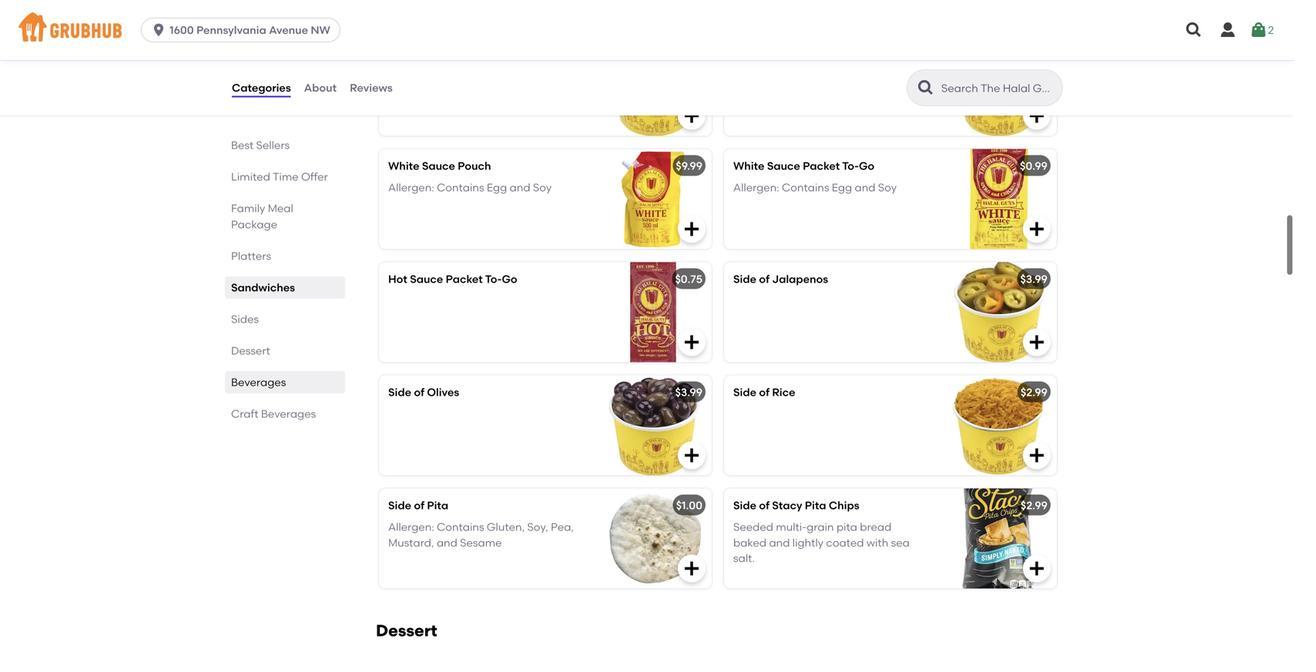 Task type: locate. For each thing, give the bounding box(es) containing it.
egg down white sauce packet to-go
[[832, 181, 852, 194]]

0 horizontal spatial dessert
[[231, 344, 270, 358]]

allergen: up mustard,
[[388, 521, 434, 534]]

svg image inside 2 button
[[1250, 21, 1268, 39]]

0 vertical spatial packet
[[803, 159, 840, 172]]

hummus image
[[596, 36, 712, 136]]

baba ghanoush
[[734, 46, 819, 59]]

1 horizontal spatial egg
[[832, 181, 852, 194]]

1 $4.99 from the left
[[675, 46, 703, 59]]

go
[[859, 159, 875, 172], [502, 273, 518, 286]]

0 horizontal spatial white
[[388, 159, 420, 172]]

svg image
[[1185, 21, 1204, 39], [683, 107, 701, 125], [1028, 107, 1046, 125], [1028, 560, 1046, 578]]

0 horizontal spatial allergen: contains egg and soy
[[388, 181, 552, 194]]

2 white from the left
[[734, 159, 765, 172]]

1 horizontal spatial soy
[[878, 181, 897, 194]]

svg image for hot sauce packet to-go image
[[683, 333, 701, 352]]

allergen: contains egg and soy down pouch
[[388, 181, 552, 194]]

1 horizontal spatial dessert
[[376, 621, 437, 641]]

0 horizontal spatial $3.99
[[675, 386, 703, 399]]

side of jalapenos
[[734, 273, 828, 286]]

soy
[[533, 181, 552, 194], [878, 181, 897, 194]]

with down bread
[[867, 537, 889, 550]]

0 vertical spatial $3.99
[[1021, 273, 1048, 286]]

nw
[[311, 24, 330, 37]]

pita up grain
[[805, 499, 827, 512]]

$4.99 up search the halal guys (dupont circle, dc) search box
[[1020, 46, 1048, 59]]

pennsylvania
[[196, 24, 266, 37]]

family
[[231, 202, 265, 215]]

and inside seeded multi-grain pita bread baked and lightly coated with sea salt.
[[769, 537, 790, 550]]

$2.99 for $3.99
[[1021, 386, 1048, 399]]

beverages
[[231, 376, 286, 389], [261, 408, 316, 421]]

$4.99 for hummus
[[675, 46, 703, 59]]

allergen: for white sauce pouch
[[388, 181, 434, 194]]

allergen: down white sauce packet to-go
[[734, 181, 780, 194]]

1 vertical spatial $2.99
[[1021, 499, 1048, 512]]

allergen: down the white sauce pouch
[[388, 181, 434, 194]]

dessert
[[231, 344, 270, 358], [376, 621, 437, 641]]

1 horizontal spatial packet
[[803, 159, 840, 172]]

0 vertical spatial with
[[502, 99, 524, 112]]

1 vertical spatial sesame
[[460, 537, 502, 550]]

side of pita image
[[596, 489, 712, 589]]

egg for packet
[[832, 181, 852, 194]]

0 horizontal spatial egg
[[487, 181, 507, 194]]

allergen: contains egg and soy
[[388, 181, 552, 194], [734, 181, 897, 194]]

egg down pouch
[[487, 181, 507, 194]]

allergen: down oil,
[[388, 130, 434, 144]]

0 vertical spatial to-
[[842, 159, 859, 172]]

side for side of olives
[[388, 386, 411, 399]]

sesame down gluten,
[[460, 537, 502, 550]]

svg image for side of olives image
[[683, 446, 701, 465]]

side of pita
[[388, 499, 449, 512]]

1 $2.99 from the top
[[1021, 386, 1048, 399]]

side left jalapenos
[[734, 273, 757, 286]]

$2.99
[[1021, 386, 1048, 399], [1021, 499, 1048, 512]]

limited time offer
[[231, 170, 328, 183]]

1600 pennsylvania avenue nw
[[170, 24, 330, 37]]

$4.99 left 'baba' at the right of the page
[[675, 46, 703, 59]]

2 soy from the left
[[878, 181, 897, 194]]

0 horizontal spatial pita
[[427, 499, 449, 512]]

allergen: inside allergen: contains gluten, soy, pea, mustard, and sesame
[[388, 521, 434, 534]]

beverages up craft
[[231, 376, 286, 389]]

svg image inside main navigation navigation
[[1185, 21, 1204, 39]]

blended
[[456, 99, 500, 112]]

the
[[388, 68, 408, 81]]

side up mustard,
[[388, 499, 411, 512]]

2
[[1268, 23, 1274, 36]]

allergen: inside the mediterranean spread made from cooked, mashed chickpeas or other beans, blended with tahini, olive oil, lemon juice, salt, and garlic. allergen: contains sesame
[[388, 130, 434, 144]]

of for stacy
[[759, 499, 770, 512]]

1 horizontal spatial to-
[[842, 159, 859, 172]]

0 vertical spatial $2.99
[[1021, 386, 1048, 399]]

with up salt,
[[502, 99, 524, 112]]

reviews button
[[349, 60, 394, 116]]

pita
[[837, 521, 858, 534]]

svg image
[[1219, 21, 1237, 39], [1250, 21, 1268, 39], [151, 22, 167, 38], [683, 220, 701, 238], [1028, 220, 1046, 238], [683, 333, 701, 352], [1028, 333, 1046, 352], [683, 446, 701, 465], [1028, 446, 1046, 465], [683, 560, 701, 578]]

contains down the lemon
[[437, 130, 484, 144]]

side
[[734, 273, 757, 286], [388, 386, 411, 399], [734, 386, 757, 399], [388, 499, 411, 512], [734, 499, 757, 512]]

white sauce packet to-go
[[734, 159, 875, 172]]

0 vertical spatial beverages
[[231, 376, 286, 389]]

of left rice
[[759, 386, 770, 399]]

with
[[502, 99, 524, 112], [867, 537, 889, 550]]

2 egg from the left
[[832, 181, 852, 194]]

1 vertical spatial with
[[867, 537, 889, 550]]

0 horizontal spatial go
[[502, 273, 518, 286]]

mustard,
[[388, 537, 434, 550]]

0 vertical spatial sesame
[[487, 130, 529, 144]]

sesame down salt,
[[487, 130, 529, 144]]

pita
[[427, 499, 449, 512], [805, 499, 827, 512]]

of left jalapenos
[[759, 273, 770, 286]]

with inside the mediterranean spread made from cooked, mashed chickpeas or other beans, blended with tahini, olive oil, lemon juice, salt, and garlic. allergen: contains sesame
[[502, 99, 524, 112]]

avenue
[[269, 24, 308, 37]]

1 vertical spatial dessert
[[376, 621, 437, 641]]

$4.99
[[675, 46, 703, 59], [1020, 46, 1048, 59]]

1 vertical spatial go
[[502, 273, 518, 286]]

1 horizontal spatial with
[[867, 537, 889, 550]]

side of olives
[[388, 386, 459, 399]]

side of olives image
[[596, 376, 712, 476]]

0 horizontal spatial $4.99
[[675, 46, 703, 59]]

0 horizontal spatial soy
[[533, 181, 552, 194]]

lemon
[[432, 115, 465, 128]]

and
[[522, 115, 542, 128], [510, 181, 531, 194], [855, 181, 876, 194], [437, 537, 458, 550], [769, 537, 790, 550]]

and down tahini,
[[522, 115, 542, 128]]

and right mustard,
[[437, 537, 458, 550]]

the mediterranean spread made from cooked, mashed chickpeas or other beans, blended with tahini, olive oil, lemon juice, salt, and garlic. allergen: contains sesame
[[388, 68, 577, 144]]

side left rice
[[734, 386, 757, 399]]

about button
[[303, 60, 338, 116]]

contains
[[437, 130, 484, 144], [437, 181, 484, 194], [782, 181, 830, 194], [437, 521, 484, 534]]

1 horizontal spatial allergen: contains egg and soy
[[734, 181, 897, 194]]

2 pita from the left
[[805, 499, 827, 512]]

of up mustard,
[[414, 499, 425, 512]]

of left olives
[[414, 386, 425, 399]]

pouch
[[458, 159, 491, 172]]

allergen: contains egg and soy for packet
[[734, 181, 897, 194]]

sesame inside allergen: contains gluten, soy, pea, mustard, and sesame
[[460, 537, 502, 550]]

contains for side of pita
[[437, 521, 484, 534]]

0 vertical spatial go
[[859, 159, 875, 172]]

gluten,
[[487, 521, 525, 534]]

about
[[304, 81, 337, 94]]

1 allergen: contains egg and soy from the left
[[388, 181, 552, 194]]

side up seeded
[[734, 499, 757, 512]]

pea,
[[551, 521, 574, 534]]

allergen: contains egg and soy down white sauce packet to-go
[[734, 181, 897, 194]]

oil,
[[415, 115, 430, 128]]

sesame
[[487, 130, 529, 144], [460, 537, 502, 550]]

$1.00
[[676, 499, 703, 512]]

of for pita
[[414, 499, 425, 512]]

1 horizontal spatial $3.99
[[1021, 273, 1048, 286]]

1 vertical spatial packet
[[446, 273, 483, 286]]

contains down pouch
[[437, 181, 484, 194]]

svg image for side of pita "image"
[[683, 560, 701, 578]]

white for white sauce packet to-go
[[734, 159, 765, 172]]

main navigation navigation
[[0, 0, 1294, 60]]

white right $9.99
[[734, 159, 765, 172]]

white
[[388, 159, 420, 172], [734, 159, 765, 172]]

egg
[[487, 181, 507, 194], [832, 181, 852, 194]]

1 white from the left
[[388, 159, 420, 172]]

1 vertical spatial to-
[[485, 273, 502, 286]]

pita up mustard,
[[427, 499, 449, 512]]

white sauce packet to-go image
[[942, 149, 1057, 249]]

0 horizontal spatial to-
[[485, 273, 502, 286]]

2 button
[[1250, 16, 1274, 44]]

soy,
[[527, 521, 548, 534]]

to-
[[842, 159, 859, 172], [485, 273, 502, 286]]

beverages right craft
[[261, 408, 316, 421]]

2 $4.99 from the left
[[1020, 46, 1048, 59]]

jalapenos
[[772, 273, 828, 286]]

1 horizontal spatial pita
[[805, 499, 827, 512]]

olives
[[427, 386, 459, 399]]

offer
[[301, 170, 328, 183]]

1 soy from the left
[[533, 181, 552, 194]]

and down multi-
[[769, 537, 790, 550]]

to- for hot sauce packet to-go
[[485, 273, 502, 286]]

1 horizontal spatial go
[[859, 159, 875, 172]]

sauce
[[422, 159, 455, 172], [767, 159, 800, 172], [410, 273, 443, 286]]

sauce for white sauce packet to-go
[[767, 159, 800, 172]]

hummus
[[388, 46, 435, 59]]

mashed
[[460, 84, 502, 97]]

packet
[[803, 159, 840, 172], [446, 273, 483, 286]]

made
[[530, 68, 561, 81]]

1 horizontal spatial white
[[734, 159, 765, 172]]

side left olives
[[388, 386, 411, 399]]

0 horizontal spatial packet
[[446, 273, 483, 286]]

svg image inside '1600 pennsylvania avenue nw' button
[[151, 22, 167, 38]]

contains inside the mediterranean spread made from cooked, mashed chickpeas or other beans, blended with tahini, olive oil, lemon juice, salt, and garlic. allergen: contains sesame
[[437, 130, 484, 144]]

contains down white sauce packet to-go
[[782, 181, 830, 194]]

2 allergen: contains egg and soy from the left
[[734, 181, 897, 194]]

1 vertical spatial $3.99
[[675, 386, 703, 399]]

2 $2.99 from the top
[[1021, 499, 1048, 512]]

white down the olive
[[388, 159, 420, 172]]

categories
[[232, 81, 291, 94]]

side for side of stacy pita chips
[[734, 499, 757, 512]]

contains inside allergen: contains gluten, soy, pea, mustard, and sesame
[[437, 521, 484, 534]]

0 horizontal spatial with
[[502, 99, 524, 112]]

of left 'stacy'
[[759, 499, 770, 512]]

1 egg from the left
[[487, 181, 507, 194]]

salt,
[[497, 115, 519, 128]]

contains left gluten,
[[437, 521, 484, 534]]

svg image for hummus
[[683, 107, 701, 125]]

allergen: contains egg and soy for pouch
[[388, 181, 552, 194]]

multi-
[[776, 521, 807, 534]]

and inside the mediterranean spread made from cooked, mashed chickpeas or other beans, blended with tahini, olive oil, lemon juice, salt, and garlic. allergen: contains sesame
[[522, 115, 542, 128]]

allergen: for side of pita
[[388, 521, 434, 534]]

white sauce pouch image
[[596, 149, 712, 249]]

soy for white sauce pouch
[[533, 181, 552, 194]]

1 horizontal spatial $4.99
[[1020, 46, 1048, 59]]



Task type: vqa. For each thing, say whether or not it's contained in the screenshot.
the leftmost the delivery
no



Task type: describe. For each thing, give the bounding box(es) containing it.
with inside seeded multi-grain pita bread baked and lightly coated with sea salt.
[[867, 537, 889, 550]]

beans,
[[419, 99, 454, 112]]

1 pita from the left
[[427, 499, 449, 512]]

1600
[[170, 24, 194, 37]]

baba ghanoush image
[[942, 36, 1057, 136]]

or
[[561, 84, 572, 97]]

svg image for side of stacy pita chips
[[1028, 560, 1046, 578]]

search icon image
[[917, 79, 935, 97]]

svg image for side of rice image
[[1028, 446, 1046, 465]]

side for side of pita
[[388, 499, 411, 512]]

platters
[[231, 250, 271, 263]]

baba
[[734, 46, 762, 59]]

salt.
[[734, 552, 755, 565]]

Search The Halal Guys (Dupont Circle, DC) search field
[[940, 81, 1058, 96]]

best sellers
[[231, 139, 290, 152]]

of for jalapenos
[[759, 273, 770, 286]]

family meal package
[[231, 202, 293, 231]]

$4.99 for baba ghanoush
[[1020, 46, 1048, 59]]

sauce for white sauce pouch
[[422, 159, 455, 172]]

spread
[[491, 68, 528, 81]]

other
[[388, 99, 416, 112]]

sea
[[891, 537, 910, 550]]

rice
[[772, 386, 796, 399]]

limited
[[231, 170, 270, 183]]

hot
[[388, 273, 407, 286]]

to- for white sauce packet to-go
[[842, 159, 859, 172]]

chickpeas
[[505, 84, 559, 97]]

baked
[[734, 537, 767, 550]]

contains for white sauce pouch
[[437, 181, 484, 194]]

allergen: for white sauce packet to-go
[[734, 181, 780, 194]]

cooked,
[[415, 84, 457, 97]]

seeded multi-grain pita bread baked and lightly coated with sea salt.
[[734, 521, 910, 565]]

ghanoush
[[765, 46, 819, 59]]

from
[[388, 84, 413, 97]]

white sauce pouch
[[388, 159, 491, 172]]

of for rice
[[759, 386, 770, 399]]

side of rice
[[734, 386, 796, 399]]

coated
[[826, 537, 864, 550]]

reviews
[[350, 81, 393, 94]]

hot sauce packet to-go
[[388, 273, 518, 286]]

mediterranean
[[411, 68, 488, 81]]

svg image for white sauce pouch image
[[683, 220, 701, 238]]

side of stacy pita chips image
[[942, 489, 1057, 589]]

categories button
[[231, 60, 292, 116]]

side of rice image
[[942, 376, 1057, 476]]

lightly
[[793, 537, 824, 550]]

seeded
[[734, 521, 774, 534]]

svg image for the side of jalapenos image
[[1028, 333, 1046, 352]]

1600 pennsylvania avenue nw button
[[141, 18, 347, 42]]

and down salt,
[[510, 181, 531, 194]]

garlic.
[[545, 115, 577, 128]]

1 vertical spatial beverages
[[261, 408, 316, 421]]

packet for hot sauce packet to-go
[[446, 273, 483, 286]]

hot sauce packet to-go image
[[596, 262, 712, 362]]

soy for white sauce packet to-go
[[878, 181, 897, 194]]

juice,
[[467, 115, 495, 128]]

packet for white sauce packet to-go
[[803, 159, 840, 172]]

side of jalapenos image
[[942, 262, 1057, 362]]

$0.75
[[675, 273, 703, 286]]

sandwiches
[[231, 281, 295, 294]]

and down white sauce packet to-go
[[855, 181, 876, 194]]

$9.99
[[676, 159, 703, 172]]

and inside allergen: contains gluten, soy, pea, mustard, and sesame
[[437, 537, 458, 550]]

chips
[[829, 499, 860, 512]]

stacy
[[772, 499, 803, 512]]

package
[[231, 218, 277, 231]]

contains for white sauce packet to-go
[[782, 181, 830, 194]]

$3.99 for jalapenos
[[1021, 273, 1048, 286]]

sides
[[231, 313, 259, 326]]

$2.99 for $1.00
[[1021, 499, 1048, 512]]

side of stacy pita chips
[[734, 499, 860, 512]]

best
[[231, 139, 254, 152]]

svg image for baba ghanoush
[[1028, 107, 1046, 125]]

go for white sauce packet to-go
[[859, 159, 875, 172]]

of for olives
[[414, 386, 425, 399]]

egg for pouch
[[487, 181, 507, 194]]

olive
[[388, 115, 412, 128]]

tahini,
[[527, 99, 559, 112]]

sellers
[[256, 139, 290, 152]]

$0.99
[[1020, 159, 1048, 172]]

meal
[[268, 202, 293, 215]]

time
[[273, 170, 299, 183]]

grain
[[807, 521, 834, 534]]

go for hot sauce packet to-go
[[502, 273, 518, 286]]

allergen: contains gluten, soy, pea, mustard, and sesame
[[388, 521, 574, 550]]

white for white sauce pouch
[[388, 159, 420, 172]]

sesame inside the mediterranean spread made from cooked, mashed chickpeas or other beans, blended with tahini, olive oil, lemon juice, salt, and garlic. allergen: contains sesame
[[487, 130, 529, 144]]

side for side of rice
[[734, 386, 757, 399]]

0 vertical spatial dessert
[[231, 344, 270, 358]]

craft
[[231, 408, 259, 421]]

bread
[[860, 521, 892, 534]]

craft beverages
[[231, 408, 316, 421]]

sauce for hot sauce packet to-go
[[410, 273, 443, 286]]

svg image for white sauce packet to-go image
[[1028, 220, 1046, 238]]

side for side of jalapenos
[[734, 273, 757, 286]]

$3.99 for olives
[[675, 386, 703, 399]]



